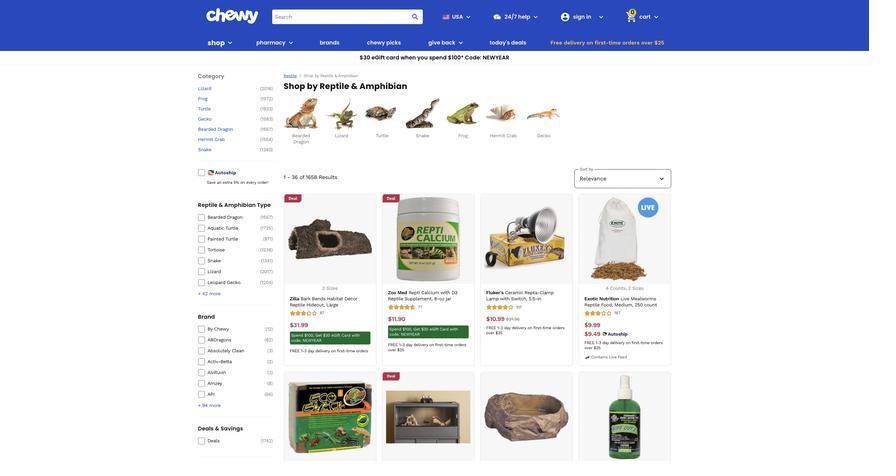 Task type: locate. For each thing, give the bounding box(es) containing it.
2 up the bends
[[322, 286, 325, 291]]

$10.99 text field
[[486, 315, 505, 323]]

lizard image
[[325, 97, 359, 131]]

aquatic turtle
[[208, 225, 238, 231]]

+ 42 more
[[198, 291, 221, 297]]

deal for spend $100, get $30 egift card with code: newyear
[[289, 196, 297, 201]]

$100*
[[448, 54, 464, 62]]

sizes
[[326, 286, 338, 291], [632, 286, 644, 291]]

2 sizes
[[322, 286, 338, 291]]

1 more from the top
[[209, 291, 221, 297]]

( 1340 )
[[260, 147, 273, 152]]

1 horizontal spatial get
[[413, 327, 420, 332]]

& up the lizard image
[[351, 81, 358, 92]]

$31.99
[[290, 321, 308, 329]]

bearded dragon image
[[284, 97, 318, 131]]

2 horizontal spatial 2
[[628, 286, 631, 291]]

chewy picks
[[367, 39, 401, 47]]

1- down $10.99 "text box"
[[497, 326, 501, 330]]

zoo med repti calcium with d3 reptile supplement, 8-oz jar image
[[386, 197, 470, 281]]

$100, down $11.90 text field
[[403, 327, 412, 332]]

turtle link
[[365, 97, 400, 139], [198, 106, 256, 112]]

0 horizontal spatial gecko link
[[198, 116, 256, 122]]

2 ( 3 ) from the top
[[267, 370, 273, 375]]

with inside ceramic repta-clamp lamp with switch, 5.5-in
[[500, 296, 510, 302]]

spend $100, get $30 egift card with code: newyear up free 1-3 day delivery on first-time orders
[[291, 333, 360, 343]]

live mealworms reptile food, medium, 250 count
[[584, 296, 657, 307]]

$30 down 77
[[421, 327, 428, 332]]

delivery
[[564, 39, 585, 46], [512, 326, 526, 330], [610, 340, 625, 345], [414, 343, 428, 347], [315, 349, 330, 353]]

reptile down the zilla
[[290, 302, 305, 307]]

( 8 )
[[267, 381, 273, 386]]

tortoise link
[[208, 247, 256, 253]]

0 horizontal spatial $100,
[[304, 333, 314, 338]]

$25 inside button
[[655, 39, 664, 46]]

871
[[264, 236, 271, 242]]

turtle image
[[365, 97, 399, 131]]

zilla bark bends habitat decor reptile hideout, large image
[[288, 197, 372, 281]]

2 horizontal spatial gecko
[[537, 133, 551, 138]]

1 horizontal spatial free 1-3 day delivery on first-time orders over $25
[[486, 326, 565, 336]]

66
[[266, 392, 271, 397]]

deals for deals link
[[208, 438, 220, 444]]

16 ) from the top
[[271, 337, 273, 343]]

$11.90
[[388, 315, 405, 323]]

reptile inside repti calcium with d3 reptile supplement, 8-oz jar
[[388, 296, 403, 302]]

bearded dragon inside list
[[292, 133, 310, 144]]

spend $100, get $30 egift card with code: newyear
[[389, 327, 458, 337], [291, 333, 360, 343]]

shop by reptile & amphibian up the lizard image
[[284, 81, 407, 92]]

( 3 ) for absolutely clean
[[267, 348, 273, 354]]

more
[[209, 291, 221, 297], [209, 403, 221, 408]]

lizard down the lizard image
[[335, 133, 348, 138]]

by right the reptile link
[[315, 73, 319, 78]]

menu image
[[226, 39, 234, 47]]

egift down 8-
[[430, 327, 439, 332]]

by chewy
[[208, 326, 229, 332]]

egift inside site banner
[[372, 54, 385, 62]]

1 horizontal spatial $30
[[360, 54, 370, 62]]

1 horizontal spatial newyear
[[401, 332, 420, 337]]

1-
[[497, 326, 501, 330], [596, 340, 599, 345], [399, 343, 402, 347], [301, 349, 304, 353]]

1 vertical spatial ( 1557 )
[[260, 215, 273, 220]]

1 vertical spatial card
[[342, 333, 350, 338]]

snake down snake image
[[416, 133, 429, 138]]

1- down $11.90 text field
[[399, 343, 402, 347]]

get
[[413, 327, 420, 332], [315, 333, 322, 338]]

0 vertical spatial egift
[[372, 54, 385, 62]]

with up free 1-3 day delivery on first-time orders
[[352, 333, 360, 338]]

0 vertical spatial shop by reptile & amphibian
[[304, 73, 358, 78]]

zoo
[[388, 290, 396, 295]]

livefeed image
[[584, 355, 590, 360]]

bends
[[312, 296, 326, 301]]

$9.99
[[584, 321, 600, 329]]

1 - 36 of 1658 results
[[284, 174, 337, 180]]

8 ) from the top
[[271, 215, 273, 220]]

gecko inside leopard gecko link
[[227, 280, 241, 285]]

36
[[292, 174, 298, 180]]

1 vertical spatial 1557
[[262, 215, 271, 220]]

2 vertical spatial lizard
[[208, 269, 221, 274]]

zoo med wipe out terrarium & small animal cage cleaner, 8.75-oz bottle image
[[583, 375, 667, 459]]

free 1-3 day delivery on first-time orders over $25
[[486, 326, 565, 336], [584, 340, 663, 350], [388, 343, 466, 353]]

reptile up the lizard image
[[320, 81, 349, 92]]

reptile link
[[284, 73, 297, 78]]

1557 up 1725
[[262, 215, 271, 220]]

more right 94
[[209, 403, 221, 408]]

0 vertical spatial live
[[621, 296, 629, 301]]

delivery inside free delivery on first-time orders over $25 button
[[564, 39, 585, 46]]

spend down $11.90 text field
[[389, 327, 401, 332]]

habitat
[[327, 296, 343, 301]]

0 vertical spatial chewy
[[367, 39, 385, 47]]

free down $11.90 text field
[[388, 343, 398, 347]]

1 + from the top
[[198, 291, 201, 297]]

4 ) from the top
[[271, 116, 273, 122]]

( 2016 )
[[260, 86, 273, 91]]

2
[[322, 286, 325, 291], [628, 286, 631, 291], [269, 359, 271, 364]]

1 horizontal spatial egift
[[372, 54, 385, 62]]

0 vertical spatial spend
[[389, 327, 401, 332]]

2 vertical spatial lizard link
[[208, 269, 256, 275]]

( 1933 )
[[260, 106, 273, 112]]

1 horizontal spatial hermit crab
[[490, 133, 517, 138]]

1 vertical spatial +
[[198, 403, 201, 408]]

3 ) from the top
[[271, 106, 273, 112]]

4
[[606, 286, 609, 291]]

( 1557 ) down ( 1583 )
[[260, 127, 273, 132]]

1 horizontal spatial gecko
[[227, 280, 241, 285]]

& left savings
[[215, 425, 219, 433]]

0 vertical spatial lizard
[[198, 86, 211, 91]]

0 horizontal spatial hermit
[[198, 137, 213, 142]]

1 vertical spatial snake link
[[198, 147, 256, 153]]

live left feed
[[609, 355, 617, 360]]

contains live feed
[[591, 355, 627, 360]]

lizard for topmost the lizard link
[[198, 86, 211, 91]]

code: down $11.90 text field
[[389, 332, 400, 337]]

hermit crab
[[490, 133, 517, 138], [198, 137, 225, 142]]

deals down deals & savings at the left
[[208, 438, 220, 444]]

1 horizontal spatial chewy
[[367, 39, 385, 47]]

reptile down "exotic"
[[584, 302, 600, 307]]

0 vertical spatial $30
[[360, 54, 370, 62]]

0 horizontal spatial gecko
[[198, 116, 212, 122]]

( 3 ) down "( 2 )"
[[267, 370, 273, 375]]

3 down $9.49 text field
[[599, 340, 601, 345]]

free down $10.99 "text box"
[[486, 326, 496, 330]]

1 ( 3 ) from the top
[[267, 348, 273, 354]]

more right 42
[[209, 291, 221, 297]]

$25 up the contains
[[594, 346, 601, 350]]

0 vertical spatial $100,
[[403, 327, 412, 332]]

0 horizontal spatial chewy
[[214, 326, 229, 332]]

contains
[[591, 355, 608, 360]]

1 horizontal spatial spend $100, get $30 egift card with code: newyear
[[389, 327, 458, 337]]

2 horizontal spatial $30
[[421, 327, 428, 332]]

an
[[217, 180, 221, 185]]

leopard gecko link
[[208, 280, 256, 286]]

abdragons
[[208, 337, 231, 343]]

1 horizontal spatial live
[[621, 296, 629, 301]]

lizard up leopard
[[208, 269, 221, 274]]

aivituvin
[[208, 370, 226, 375]]

( 3 ) for aivituvin
[[267, 370, 273, 375]]

+ for reptile & amphibian type
[[198, 291, 201, 297]]

crab
[[507, 133, 517, 138], [215, 137, 225, 142]]

15 ) from the top
[[271, 326, 273, 332]]

+ 94 more
[[198, 403, 221, 408]]

live inside live mealworms reptile food, medium, 250 count
[[621, 296, 629, 301]]

2 horizontal spatial amphibian
[[360, 81, 407, 92]]

orders
[[623, 39, 640, 46], [553, 326, 565, 330], [651, 340, 663, 345], [454, 343, 466, 347], [356, 349, 368, 353]]

free delivery on first-time orders over $25
[[551, 39, 664, 46]]

sign
[[573, 13, 585, 21]]

count
[[644, 302, 657, 307]]

turtle down the turtle image on the top left of the page
[[376, 133, 388, 138]]

1 vertical spatial more
[[209, 403, 221, 408]]

with up "jar"
[[441, 290, 450, 295]]

Product search field
[[272, 10, 423, 24]]

aquatic turtle link
[[208, 225, 256, 231]]

deal for free 1-3 day delivery on first-time orders over $25
[[387, 196, 395, 201]]

you
[[417, 54, 428, 62]]

$10.99
[[486, 315, 505, 323]]

type
[[257, 201, 271, 209]]

$21.36
[[506, 316, 520, 322]]

2 vertical spatial gecko
[[227, 280, 241, 285]]

lizard down category
[[198, 86, 211, 91]]

1 horizontal spatial crab
[[507, 133, 517, 138]]

with down the ceramic
[[500, 296, 510, 302]]

save
[[207, 180, 216, 185]]

gecko link
[[526, 97, 561, 139], [198, 116, 256, 122]]

snake down tortoise
[[208, 258, 221, 264]]

19 ) from the top
[[271, 370, 273, 375]]

11 ) from the top
[[271, 247, 273, 253]]

sizes up mealworms
[[632, 286, 644, 291]]

deal
[[289, 196, 297, 201], [387, 196, 395, 201], [387, 374, 395, 379]]

0 vertical spatial bearded dragon
[[198, 127, 233, 132]]

site banner
[[0, 0, 869, 65]]

deals down 94
[[198, 425, 214, 433]]

$30
[[360, 54, 370, 62], [421, 327, 428, 332], [323, 333, 330, 338]]

free down $31.99 text field
[[290, 349, 300, 353]]

7 ) from the top
[[271, 147, 273, 152]]

1 vertical spatial spend
[[291, 333, 303, 338]]

bearded dragon
[[198, 127, 233, 132], [292, 133, 310, 144], [208, 215, 243, 220]]

24/7 help
[[505, 13, 530, 21]]

frog down category
[[198, 96, 207, 101]]

spend $100, get $30 egift card with code: newyear down 77
[[389, 327, 458, 337]]

feed
[[618, 355, 627, 360]]

hermit crab link
[[486, 97, 521, 139], [198, 136, 256, 143]]

fluker's ceramic repta-clamp lamp with switch, 5.5-in image
[[484, 197, 569, 281]]

frog down frog image on the top right
[[458, 133, 468, 138]]

0 horizontal spatial egift
[[331, 333, 340, 338]]

1 vertical spatial ( 3 )
[[267, 370, 273, 375]]

0 vertical spatial more
[[209, 291, 221, 297]]

0 horizontal spatial newyear
[[303, 338, 322, 343]]

today's deals
[[490, 39, 526, 47]]

with
[[441, 290, 450, 295], [500, 296, 510, 302], [450, 327, 458, 332], [352, 333, 360, 338]]

card up free 1-3 day delivery on first-time orders
[[342, 333, 350, 338]]

( 1341 )
[[261, 258, 273, 264]]

1 horizontal spatial autoship
[[608, 331, 628, 337]]

$30 up free 1-3 day delivery on first-time orders
[[323, 333, 330, 338]]

0 horizontal spatial live
[[609, 355, 617, 360]]

over down cart
[[641, 39, 653, 46]]

+ left 94
[[198, 403, 201, 408]]

snake image
[[406, 97, 440, 131]]

spend down $31.99 text field
[[291, 333, 303, 338]]

1583
[[262, 116, 271, 122]]

2 1557 from the top
[[262, 215, 271, 220]]

chewy up abdragons on the bottom left of page
[[214, 326, 229, 332]]

account menu image
[[597, 13, 606, 21]]

cart menu image
[[652, 13, 660, 21]]

( 1725 )
[[260, 225, 273, 231]]

1 vertical spatial by
[[307, 81, 318, 92]]

shop down the reptile link
[[284, 81, 305, 92]]

( 1583 )
[[260, 116, 273, 122]]

day
[[504, 326, 511, 330], [602, 340, 609, 345], [406, 343, 412, 347], [308, 349, 314, 353]]

1 vertical spatial deals
[[198, 425, 214, 433]]

newyear down $11.90 text field
[[401, 332, 420, 337]]

sizes up habitat
[[326, 286, 338, 291]]

$25 down $10.99 "text box"
[[496, 331, 502, 336]]

back
[[442, 39, 455, 47]]

by up bearded dragon image
[[307, 81, 318, 92]]

leopard gecko
[[208, 280, 241, 285]]

items image
[[625, 11, 637, 23]]

zoo med eco earth compressed coconut fiber expandable reptile substrate, 3 count image
[[288, 375, 372, 459]]

$9.99 text field
[[584, 321, 600, 329]]

egift left card
[[372, 54, 385, 62]]

1 vertical spatial newyear
[[401, 332, 420, 337]]

12 ) from the top
[[271, 258, 273, 264]]

more for reptile & amphibian type
[[209, 291, 221, 297]]

code: down $31.99 text field
[[291, 338, 301, 343]]

( 1557 ) up ( 1725 )
[[260, 215, 273, 220]]

get down 77
[[413, 327, 420, 332]]

1557 up ( 1554 )
[[262, 127, 271, 132]]

0 horizontal spatial sizes
[[326, 286, 338, 291]]

autoship down 167
[[608, 331, 628, 337]]

5 ) from the top
[[271, 127, 273, 132]]

turtle down aquatic turtle link
[[225, 236, 238, 242]]

category
[[198, 72, 224, 80]]

chewy left picks
[[367, 39, 385, 47]]

3 up "( 2 )"
[[269, 348, 271, 354]]

2 up ( 8 )
[[269, 359, 271, 364]]

1 vertical spatial code:
[[291, 338, 301, 343]]

20 ) from the top
[[271, 381, 273, 386]]

& down the brands link
[[335, 73, 337, 78]]

2 sizes from the left
[[632, 286, 644, 291]]

get up free 1-3 day delivery on first-time orders
[[315, 333, 322, 338]]

0 horizontal spatial code:
[[291, 338, 301, 343]]

$25 down cart menu icon
[[655, 39, 664, 46]]

reptile down zoo med
[[388, 296, 403, 302]]

0 horizontal spatial spend
[[291, 333, 303, 338]]

1 vertical spatial egift
[[430, 327, 439, 332]]

+ left 42
[[198, 291, 201, 297]]

1 vertical spatial gecko
[[537, 133, 551, 138]]

snake up the 'save'
[[198, 147, 211, 152]]

$30 down chewy picks link
[[360, 54, 370, 62]]

spend
[[389, 327, 401, 332], [291, 333, 303, 338]]

0 vertical spatial 1557
[[262, 127, 271, 132]]

newyear up free 1-3 day delivery on first-time orders
[[303, 338, 322, 343]]

0 vertical spatial card
[[440, 327, 449, 332]]

1
[[284, 174, 286, 180]]

4 counts, 2 sizes
[[606, 286, 644, 291]]

every
[[246, 180, 256, 185]]

10 ) from the top
[[271, 236, 273, 242]]

by
[[315, 73, 319, 78], [307, 81, 318, 92]]

list
[[284, 97, 671, 145]]

shop right the reptile link
[[304, 73, 313, 78]]

menu image
[[464, 13, 473, 21]]

$100, down $31.99 text field
[[304, 333, 314, 338]]

newyear down today's
[[483, 54, 509, 62]]

0 horizontal spatial autoship
[[215, 170, 236, 176]]

over
[[641, 39, 653, 46], [486, 331, 494, 336], [584, 346, 592, 350], [388, 348, 396, 353]]

1 horizontal spatial gecko link
[[526, 97, 561, 139]]

( 3 ) up "( 2 )"
[[267, 348, 273, 354]]

absolutely clean link
[[208, 348, 256, 354]]

shop by reptile & amphibian down the brands link
[[304, 73, 358, 78]]

2 vertical spatial dragon
[[227, 215, 243, 220]]

18 ) from the top
[[271, 359, 273, 364]]

free down $9.49 text field
[[584, 340, 594, 345]]

1 vertical spatial bearded dragon
[[292, 133, 310, 144]]

1 vertical spatial autoship
[[608, 331, 628, 337]]

chewy inside site banner
[[367, 39, 385, 47]]

2 + from the top
[[198, 403, 201, 408]]

egift up free 1-3 day delivery on first-time orders
[[331, 333, 340, 338]]

deals right today's
[[511, 39, 526, 47]]

2 vertical spatial deals
[[208, 438, 220, 444]]

turtle
[[198, 106, 211, 112], [376, 133, 388, 138], [225, 225, 238, 231], [225, 236, 238, 242]]

frog image
[[446, 97, 480, 131]]

time
[[609, 39, 621, 46], [543, 326, 551, 330], [641, 340, 650, 345], [445, 343, 453, 347], [346, 349, 355, 353]]

2 more from the top
[[209, 403, 221, 408]]

0 vertical spatial +
[[198, 291, 201, 297]]

0 vertical spatial ( 3 )
[[267, 348, 273, 354]]

1 vertical spatial live
[[609, 355, 617, 360]]

hermit
[[490, 133, 505, 138], [198, 137, 213, 142]]

2 vertical spatial snake
[[208, 258, 221, 264]]

card down oz
[[440, 327, 449, 332]]

usa
[[452, 13, 463, 21]]

deals inside site banner
[[511, 39, 526, 47]]

newyear inside site banner
[[483, 54, 509, 62]]

0 horizontal spatial $30
[[323, 333, 330, 338]]

clamp
[[540, 290, 554, 295]]

$30 inside site banner
[[360, 54, 370, 62]]

turtle up painted turtle 'link'
[[225, 225, 238, 231]]

newyear
[[483, 54, 509, 62], [401, 332, 420, 337], [303, 338, 322, 343]]

absolutely
[[208, 348, 230, 354]]

autoship up extra
[[215, 170, 236, 176]]

chewy home image
[[206, 8, 259, 24]]

0 horizontal spatial crab
[[215, 137, 225, 142]]

2 vertical spatial $30
[[323, 333, 330, 338]]

today's deals link
[[487, 35, 529, 51]]

0 horizontal spatial frog
[[198, 96, 207, 101]]

live up medium,
[[621, 296, 629, 301]]

+ for brand
[[198, 403, 201, 408]]

0 vertical spatial newyear
[[483, 54, 509, 62]]

over inside button
[[641, 39, 653, 46]]

1 horizontal spatial sizes
[[632, 286, 644, 291]]

0 horizontal spatial amphibian
[[224, 201, 256, 209]]

2 right counts,
[[628, 286, 631, 291]]

lizard for the bottommost the lizard link
[[208, 269, 221, 274]]



Task type: describe. For each thing, give the bounding box(es) containing it.
1341
[[263, 258, 271, 264]]

betta
[[220, 359, 232, 364]]

turtle link inside list
[[365, 97, 400, 139]]

$9.49
[[584, 330, 600, 337]]

1 vertical spatial amphibian
[[360, 81, 407, 92]]

3 down $10.99 $21.36
[[501, 326, 503, 330]]

3 down $31.99 text field
[[304, 349, 307, 353]]

over down $11.90 text field
[[388, 348, 396, 353]]

1 vertical spatial $30
[[421, 327, 428, 332]]

repti
[[409, 290, 420, 295]]

1 horizontal spatial 2
[[322, 286, 325, 291]]

24/7
[[505, 13, 517, 21]]

ceramic
[[505, 290, 523, 295]]

cart
[[639, 13, 651, 21]]

painted turtle
[[208, 236, 238, 242]]

0 horizontal spatial 2
[[269, 359, 271, 364]]

2 ( 1557 ) from the top
[[260, 215, 273, 220]]

0 vertical spatial get
[[413, 327, 420, 332]]

$21.36 text field
[[506, 315, 520, 323]]

1 vertical spatial lizard
[[335, 133, 348, 138]]

by chewy link
[[208, 326, 256, 332]]

in
[[586, 13, 591, 21]]

abdragons link
[[208, 337, 256, 343]]

1725
[[262, 225, 271, 231]]

aivituvin link
[[208, 370, 256, 376]]

1 horizontal spatial hermit
[[490, 133, 505, 138]]

turtle down category
[[198, 106, 211, 112]]

new age pet ecoflex mojave reptile habitat, grey, 48-in image
[[386, 375, 470, 459]]

zilla
[[290, 296, 299, 301]]

9 ) from the top
[[271, 225, 273, 231]]

Search text field
[[272, 10, 423, 24]]

extra
[[223, 180, 232, 185]]

1 horizontal spatial code:
[[389, 332, 400, 337]]

2 ) from the top
[[271, 96, 273, 101]]

1 horizontal spatial hermit crab link
[[486, 97, 521, 139]]

$10.99 $21.36
[[486, 315, 520, 323]]

( 82 )
[[265, 337, 273, 343]]

help
[[518, 13, 530, 21]]

( 871 )
[[263, 236, 273, 242]]

2 vertical spatial bearded
[[208, 215, 226, 220]]

1 sizes from the left
[[326, 286, 338, 291]]

free 1-3 day delivery on first-time orders
[[290, 349, 368, 353]]

0 vertical spatial dragon
[[218, 127, 233, 132]]

0 vertical spatial snake link
[[405, 97, 440, 139]]

repta-
[[525, 290, 540, 295]]

pharmacy link
[[254, 35, 285, 51]]

1- down $31.99 text field
[[301, 349, 304, 353]]

more for brand
[[209, 403, 221, 408]]

1 1557 from the top
[[262, 127, 271, 132]]

3 down $11.90 text field
[[402, 343, 405, 347]]

amzey
[[208, 381, 222, 386]]

6 ) from the top
[[271, 137, 273, 142]]

help menu image
[[532, 13, 540, 21]]

fluker's
[[486, 290, 504, 295]]

gecko image
[[527, 97, 561, 131]]

chewy support image
[[493, 12, 502, 21]]

exo terra reptile water dish, x-large image
[[484, 375, 569, 459]]

$25 down $11.90 text field
[[397, 348, 404, 353]]

savings
[[221, 425, 243, 433]]

13 ) from the top
[[271, 269, 273, 274]]

0 vertical spatial snake
[[416, 133, 429, 138]]

api link
[[208, 391, 256, 397]]

2 vertical spatial bearded dragon
[[208, 215, 243, 220]]

0 horizontal spatial hermit crab link
[[198, 136, 256, 143]]

0 horizontal spatial turtle link
[[198, 106, 256, 112]]

21 ) from the top
[[271, 392, 273, 397]]

first- inside button
[[595, 39, 609, 46]]

painted
[[208, 236, 224, 242]]

medium,
[[615, 302, 633, 307]]

( 1972 )
[[260, 96, 273, 101]]

mealworms
[[631, 296, 656, 301]]

reptile down pharmacy menu icon
[[284, 73, 297, 78]]

api
[[208, 392, 215, 397]]

frog inside list
[[458, 133, 468, 138]]

give back menu image
[[457, 39, 465, 47]]

supplement,
[[405, 296, 433, 302]]

0 horizontal spatial free 1-3 day delivery on first-time orders over $25
[[388, 343, 466, 353]]

amzey link
[[208, 380, 256, 387]]

2 vertical spatial snake link
[[208, 258, 256, 264]]

brand
[[198, 313, 215, 321]]

deals & savings
[[198, 425, 243, 433]]

-
[[287, 174, 290, 180]]

17 ) from the top
[[271, 348, 273, 354]]

0 horizontal spatial frog link
[[198, 96, 256, 102]]

sign in link
[[558, 9, 596, 25]]

1- down $9.49 text field
[[596, 340, 599, 345]]

card
[[386, 54, 399, 62]]

on inside button
[[587, 39, 593, 46]]

$30 egift card when you spend $100* code: newyear
[[360, 54, 509, 62]]

$31.99 text field
[[290, 321, 308, 329]]

hermit crab image
[[486, 97, 520, 131]]

chewy picks link
[[364, 35, 404, 51]]

2 horizontal spatial egift
[[430, 327, 439, 332]]

orders inside button
[[623, 39, 640, 46]]

101
[[516, 305, 522, 310]]

with down "jar"
[[450, 327, 458, 332]]

time inside button
[[609, 39, 621, 46]]

food,
[[601, 302, 613, 307]]

1 vertical spatial chewy
[[214, 326, 229, 332]]

94
[[202, 403, 208, 408]]

reptile inside live mealworms reptile food, medium, 250 count
[[584, 302, 600, 307]]

free delivery on first-time orders over $25 button
[[548, 35, 666, 51]]

1 vertical spatial bearded
[[292, 133, 310, 138]]

deals for deals & savings
[[198, 425, 214, 433]]

2 horizontal spatial free 1-3 day delivery on first-time orders over $25
[[584, 340, 663, 350]]

d3
[[452, 290, 458, 295]]

( 2 )
[[267, 359, 273, 364]]

1 ) from the top
[[271, 86, 273, 91]]

0 vertical spatial lizard link
[[198, 85, 256, 91]]

1 vertical spatial dragon
[[293, 139, 309, 144]]

0 vertical spatial gecko
[[198, 116, 212, 122]]

activ-betta
[[208, 359, 232, 364]]

painted turtle link
[[208, 236, 256, 242]]

reptile inside the bark bends habitat decor reptile hideout, large
[[290, 302, 305, 307]]

today's
[[490, 39, 510, 47]]

brands
[[320, 39, 340, 47]]

$11.90 text field
[[388, 315, 405, 323]]

exotic
[[584, 296, 598, 301]]

shop
[[208, 38, 225, 47]]

1 horizontal spatial spend
[[389, 327, 401, 332]]

give back
[[428, 39, 455, 47]]

jar
[[446, 296, 451, 302]]

submit search image
[[411, 13, 420, 21]]

1 horizontal spatial frog link
[[445, 97, 480, 139]]

med
[[398, 290, 407, 295]]

ceramic repta-clamp lamp with switch, 5.5-in
[[486, 290, 554, 302]]

8
[[269, 381, 271, 386]]

by
[[208, 326, 213, 332]]

2017
[[262, 269, 271, 274]]

1 ( 1557 ) from the top
[[260, 127, 273, 132]]

0 vertical spatial shop
[[304, 73, 313, 78]]

nutrition
[[599, 296, 619, 301]]

( 1742 )
[[261, 438, 273, 444]]

oz
[[439, 296, 444, 302]]

( 2017 )
[[260, 269, 273, 274]]

& down the an
[[219, 201, 223, 209]]

1 vertical spatial shop
[[284, 81, 305, 92]]

1 vertical spatial shop by reptile & amphibian
[[284, 81, 407, 92]]

87
[[320, 311, 324, 315]]

0 vertical spatial bearded
[[198, 127, 216, 132]]

22 ) from the top
[[271, 438, 273, 444]]

list containing bearded dragon
[[284, 97, 671, 145]]

tortoise
[[208, 247, 225, 253]]

reptile down the brands link
[[320, 73, 333, 78]]

0 horizontal spatial hermit crab
[[198, 137, 225, 142]]

over up livefeed icon at the right of the page
[[584, 346, 592, 350]]

1 vertical spatial lizard link
[[324, 97, 359, 139]]

0 horizontal spatial card
[[342, 333, 350, 338]]

167
[[614, 311, 620, 315]]

1 vertical spatial get
[[315, 333, 322, 338]]

order!
[[257, 180, 268, 185]]

1 vertical spatial snake
[[198, 147, 211, 152]]

$9.49 text field
[[584, 330, 600, 338]]

over down $10.99 "text box"
[[486, 331, 494, 336]]

( 1238 )
[[260, 247, 273, 253]]

reptile down the 'save'
[[198, 201, 217, 209]]

2016
[[261, 86, 271, 91]]

2 vertical spatial egift
[[331, 333, 340, 338]]

absolutely clean
[[208, 348, 244, 354]]

turtle inside 'link'
[[225, 236, 238, 242]]

when
[[401, 54, 416, 62]]

save an extra 5% on every order!
[[207, 180, 268, 185]]

2 vertical spatial newyear
[[303, 338, 322, 343]]

12
[[267, 326, 271, 332]]

of
[[299, 174, 304, 180]]

2 vertical spatial amphibian
[[224, 201, 256, 209]]

picks
[[386, 39, 401, 47]]

0 horizontal spatial spend $100, get $30 egift card with code: newyear
[[291, 333, 360, 343]]

1 vertical spatial $100,
[[304, 333, 314, 338]]

3 up ( 8 )
[[269, 370, 271, 375]]

spend
[[429, 54, 447, 62]]

with inside repti calcium with d3 reptile supplement, 8-oz jar
[[441, 290, 450, 295]]

1658
[[306, 174, 317, 180]]

autoship link
[[207, 169, 256, 177]]

reptile & amphibian type
[[198, 201, 271, 209]]

0 vertical spatial by
[[315, 73, 319, 78]]

exotic nutrition live mealworms reptile food, medium, 250 count image
[[583, 197, 667, 281]]

pharmacy menu image
[[287, 39, 295, 47]]

give back link
[[426, 35, 455, 51]]

0 vertical spatial amphibian
[[338, 73, 358, 78]]

14 ) from the top
[[271, 280, 273, 285]]

1554
[[262, 137, 271, 142]]

1238
[[262, 247, 271, 253]]



Task type: vqa. For each thing, say whether or not it's contained in the screenshot.


